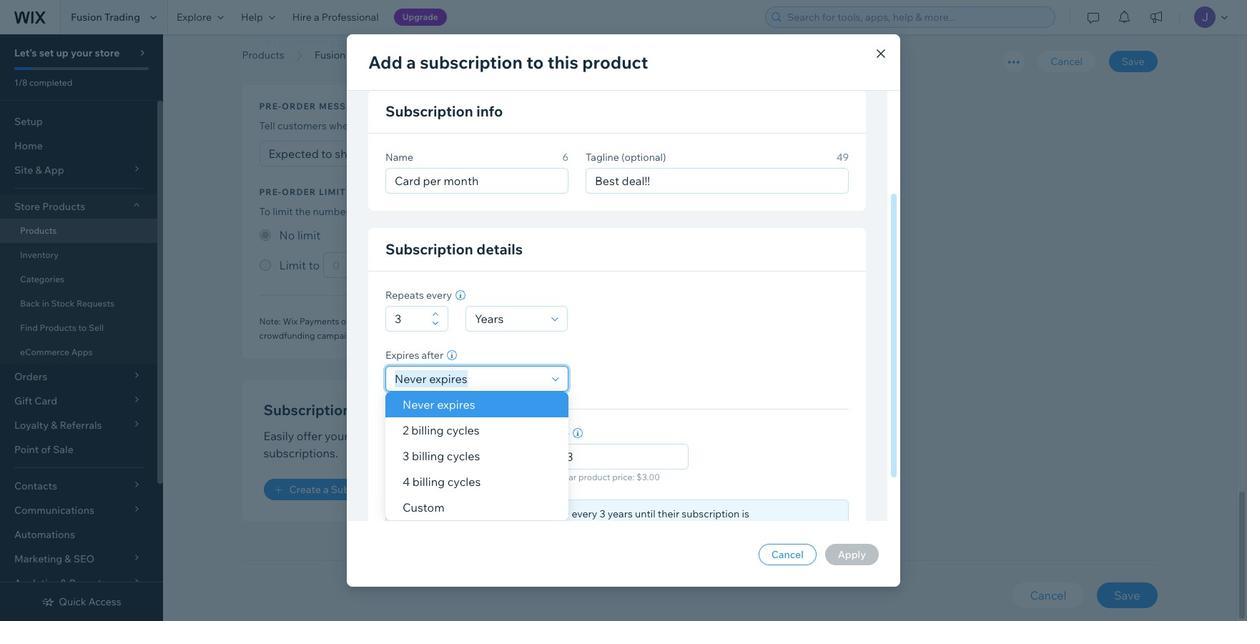 Task type: vqa. For each thing, say whether or not it's contained in the screenshot.
second Pre- from the top
yes



Task type: locate. For each thing, give the bounding box(es) containing it.
subscription up name
[[385, 102, 473, 120]]

1 horizontal spatial products
[[481, 316, 517, 327]]

0 horizontal spatial when
[[329, 120, 354, 133]]

0 vertical spatial cancel button
[[1038, 51, 1096, 72]]

subscription
[[385, 102, 473, 120], [385, 240, 473, 258], [331, 484, 391, 497]]

0 horizontal spatial learn
[[259, 52, 289, 66]]

be inside your customers will be charged $3.00 every 3 years until their subscription is canceled.
[[487, 508, 499, 521]]

pre- for tell customers when this product will be shipped or delivered.
[[259, 101, 282, 112]]

your inside "sidebar" element
[[71, 46, 92, 59]]

1 horizontal spatial limit
[[319, 187, 346, 198]]

1 vertical spatial your
[[325, 429, 349, 444]]

payments
[[300, 316, 339, 327]]

be left shipped
[[433, 120, 445, 133]]

products
[[481, 316, 517, 327], [351, 429, 399, 444]]

0 horizontal spatial pre-
[[326, 52, 347, 66]]

a right the part
[[803, 316, 808, 327]]

customers inside let customers buy this product before it's released or when it's out of stock. learn about pre-order
[[279, 35, 335, 49]]

1 horizontal spatial subscription
[[682, 508, 740, 521]]

product up add
[[383, 35, 425, 49]]

1 vertical spatial customers
[[277, 120, 327, 133]]

billing right 4
[[413, 475, 445, 489]]

order down buy
[[347, 52, 376, 66]]

0 horizontal spatial it's
[[465, 35, 480, 49]]

learn down let
[[259, 52, 289, 66]]

customers for will
[[418, 508, 467, 521]]

to left sell
[[78, 323, 87, 333]]

of right the out
[[614, 35, 624, 49]]

0 horizontal spatial $3.00
[[542, 508, 570, 521]]

info
[[477, 102, 503, 120]]

0 vertical spatial to
[[527, 51, 544, 73]]

1 horizontal spatial learn
[[676, 206, 702, 218]]

3 down on
[[403, 449, 409, 463]]

subscriptions.
[[264, 447, 338, 461]]

select field up never expires option
[[390, 367, 548, 391]]

about
[[292, 52, 323, 66]]

pre-order limit
[[259, 187, 346, 198]]

pre- right for
[[450, 206, 469, 218]]

learn
[[259, 52, 289, 66], [676, 206, 702, 218]]

1 vertical spatial learn
[[676, 206, 702, 218]]

products down help button
[[242, 49, 284, 62]]

subscription
[[420, 51, 523, 73], [682, 508, 740, 521]]

or for shipped
[[487, 120, 497, 133]]

2 vertical spatial order
[[282, 187, 316, 198]]

1 are from the left
[[519, 316, 531, 327]]

cycles down recurring
[[447, 449, 480, 463]]

subscription details
[[385, 240, 523, 258]]

only
[[341, 316, 358, 327]]

pre-
[[259, 101, 282, 112], [259, 187, 282, 198]]

of left sale
[[41, 443, 51, 456]]

be inside subscriptions form
[[433, 120, 445, 133]]

$ up regular
[[555, 450, 562, 464]]

2 horizontal spatial pre-
[[450, 206, 469, 218]]

1 vertical spatial or
[[487, 120, 497, 133]]

or right released
[[531, 35, 542, 49]]

0 horizontal spatial will
[[415, 120, 430, 133]]

Select field
[[471, 307, 547, 331], [390, 367, 548, 391]]

subscriptions
[[264, 402, 359, 419]]

0 horizontal spatial products
[[351, 429, 399, 444]]

1 vertical spatial $3.00
[[542, 508, 570, 521]]

0 vertical spatial order
[[347, 52, 376, 66]]

0 vertical spatial be
[[433, 120, 445, 133]]

limit right to
[[273, 206, 293, 218]]

0 vertical spatial customers
[[279, 35, 335, 49]]

it's right before
[[465, 35, 480, 49]]

trading
[[104, 11, 140, 24]]

a inside easily offer your products on a recurring basis with subscriptions.
[[418, 429, 424, 444]]

billing for 3
[[412, 449, 444, 463]]

fusion left trading
[[71, 11, 102, 24]]

0 vertical spatial cancel
[[1051, 55, 1083, 68]]

customers up canceled.
[[418, 508, 467, 521]]

find products to sell link
[[0, 316, 157, 340]]

1 horizontal spatial be
[[487, 508, 499, 521]]

the right orders
[[466, 316, 479, 327]]

months
[[610, 316, 640, 327]]

1 horizontal spatial it's
[[576, 35, 591, 49]]

are left not
[[745, 316, 758, 327]]

when inside let customers buy this product before it's released or when it's out of stock. learn about pre-order
[[544, 35, 573, 49]]

products link down help button
[[235, 48, 292, 62]]

a right create in the left of the page
[[323, 484, 329, 497]]

to
[[259, 206, 270, 218]]

the left the purchase
[[652, 316, 665, 327]]

subscription left is
[[682, 508, 740, 521]]

0 vertical spatial $3.00
[[637, 472, 660, 483]]

cycles
[[446, 423, 480, 438], [447, 449, 480, 463], [448, 475, 481, 489]]

1 vertical spatial will
[[470, 508, 485, 521]]

$3.00
[[637, 472, 660, 483], [542, 508, 570, 521]]

0 vertical spatial subscription
[[385, 102, 473, 120]]

0 horizontal spatial products link
[[0, 219, 157, 243]]

Tell customers when this product will be shipped or delivered. field
[[264, 142, 819, 166]]

subscription for subscription details
[[385, 240, 473, 258]]

customers down pre-order message
[[277, 120, 327, 133]]

quick access button
[[42, 596, 121, 609]]

first time_stores_subsciptions and reccuring orders_calender and box copy image
[[666, 416, 820, 487]]

order inside let customers buy this product before it's released or when it's out of stock. learn about pre-order
[[347, 52, 376, 66]]

purchase
[[667, 316, 704, 327]]

when down message
[[329, 120, 354, 133]]

available
[[392, 206, 432, 218]]

limit up number
[[319, 187, 346, 198]]

pre- up to
[[259, 187, 282, 198]]

customers for buy
[[279, 35, 335, 49]]

store
[[14, 200, 40, 213]]

e.g., Subscribe & save 15% field
[[591, 169, 844, 193]]

1 vertical spatial to
[[78, 323, 87, 333]]

0 number field up price:
[[562, 445, 684, 469]]

point of sale
[[14, 443, 74, 456]]

1 vertical spatial fusion
[[315, 49, 346, 62]]

None text field
[[390, 307, 428, 331]]

or
[[531, 35, 542, 49], [487, 120, 497, 133]]

0 vertical spatial fusion
[[71, 11, 102, 24]]

billing down on
[[412, 449, 444, 463]]

0 horizontal spatial every
[[426, 289, 452, 302]]

every up orders
[[426, 289, 452, 302]]

0 horizontal spatial or
[[487, 120, 497, 133]]

or right shipped
[[487, 120, 497, 133]]

2 vertical spatial subscription
[[331, 484, 391, 497]]

products up inventory
[[20, 225, 57, 236]]

or for released
[[531, 35, 542, 49]]

products left 2 on the bottom
[[351, 429, 399, 444]]

quick
[[59, 596, 86, 609]]

add
[[368, 51, 403, 73]]

0 vertical spatial when
[[544, 35, 573, 49]]

released
[[482, 35, 528, 49]]

0 horizontal spatial fusion
[[71, 11, 102, 24]]

1 vertical spatial when
[[329, 120, 354, 133]]

1 horizontal spatial fusion
[[315, 49, 346, 62]]

learn inside let customers buy this product before it's released or when it's out of stock. learn about pre-order
[[259, 52, 289, 66]]

0 number field down on
[[390, 445, 454, 469]]

professional
[[322, 11, 379, 24]]

for
[[435, 206, 448, 218]]

0 vertical spatial products
[[481, 316, 517, 327]]

apps
[[71, 347, 93, 358]]

a right on
[[418, 429, 424, 444]]

part
[[775, 316, 791, 327]]

$3.00 right charged
[[542, 508, 570, 521]]

0 number field
[[390, 445, 454, 469], [562, 445, 684, 469]]

be
[[433, 120, 445, 133], [487, 508, 499, 521]]

1 horizontal spatial 0 number field
[[562, 445, 684, 469]]

customers inside your customers will be charged $3.00 every 3 years until their subscription is canceled.
[[418, 508, 467, 521]]

regular product price: $3.00
[[546, 472, 660, 483]]

will left shipped
[[415, 120, 430, 133]]

subscription inside button
[[331, 484, 391, 497]]

inventory
[[20, 250, 59, 260]]

stock.
[[627, 35, 659, 49]]

supports
[[360, 316, 396, 327]]

a inside create a subscription button
[[323, 484, 329, 497]]

products link
[[235, 48, 292, 62], [0, 219, 157, 243]]

a for subscription
[[323, 484, 329, 497]]

point of sale link
[[0, 438, 157, 462]]

pre- up tell
[[259, 101, 282, 112]]

customers for when
[[277, 120, 327, 133]]

1 horizontal spatial your
[[325, 429, 349, 444]]

pre- left toy on the top
[[326, 52, 347, 66]]

1 horizontal spatial $
[[555, 450, 562, 464]]

delivered
[[533, 316, 571, 327]]

1 vertical spatial save button
[[1097, 583, 1158, 609]]

0 horizontal spatial be
[[433, 120, 445, 133]]

2 vertical spatial customers
[[418, 508, 467, 521]]

0 vertical spatial every
[[426, 289, 452, 302]]

1 vertical spatial order
[[282, 101, 316, 112]]

tagline (optional)
[[586, 151, 666, 164]]

the down pre-order limit
[[295, 206, 311, 218]]

1 pre- from the top
[[259, 101, 282, 112]]

a right hire on the left top
[[314, 11, 319, 24]]

1 vertical spatial products
[[351, 429, 399, 444]]

0 horizontal spatial limit
[[273, 206, 293, 218]]

0 vertical spatial or
[[531, 35, 542, 49]]

when left the out
[[544, 35, 573, 49]]

of right the part
[[793, 316, 801, 327]]

0 vertical spatial cycles
[[446, 423, 480, 438]]

create
[[289, 484, 321, 497]]

products up ecommerce apps on the left of the page
[[40, 323, 76, 333]]

$3.00 right price:
[[637, 472, 660, 483]]

pre- for to limit the number of items available for pre-order, start tracking this product's inventory.
[[259, 187, 282, 198]]

0 vertical spatial learn
[[259, 52, 289, 66]]

orders
[[414, 316, 440, 327]]

1 horizontal spatial products link
[[235, 48, 292, 62]]

1 horizontal spatial will
[[470, 508, 485, 521]]

1 vertical spatial billing
[[412, 449, 444, 463]]

or inside let customers buy this product before it's released or when it's out of stock. learn about pre-order
[[531, 35, 542, 49]]

products link down store products
[[0, 219, 157, 243]]

to
[[527, 51, 544, 73], [78, 323, 87, 333]]

fusion inside subscriptions form
[[315, 49, 346, 62]]

1 horizontal spatial when
[[442, 316, 464, 327]]

back
[[20, 298, 40, 309]]

start
[[498, 206, 520, 218]]

1 vertical spatial subscription
[[682, 508, 740, 521]]

every left years
[[572, 508, 597, 521]]

0 horizontal spatial to
[[78, 323, 87, 333]]

items
[[363, 206, 389, 218]]

help
[[241, 11, 263, 24]]

6
[[562, 151, 569, 164]]

products right store
[[42, 200, 85, 213]]

delivered.
[[499, 120, 545, 133]]

pre- down repeats
[[398, 316, 414, 327]]

of left items
[[352, 206, 361, 218]]

price
[[546, 427, 569, 440]]

0 horizontal spatial are
[[519, 316, 531, 327]]

every
[[426, 289, 452, 302], [572, 508, 597, 521]]

when right orders
[[442, 316, 464, 327]]

0 vertical spatial will
[[415, 120, 430, 133]]

order,
[[469, 206, 496, 218]]

it's left the out
[[576, 35, 591, 49]]

automations link
[[0, 523, 157, 547]]

your
[[71, 46, 92, 59], [325, 429, 349, 444]]

fusion toy
[[315, 49, 364, 62]]

2 vertical spatial pre-
[[398, 316, 414, 327]]

1 vertical spatial every
[[572, 508, 597, 521]]

will left charged
[[470, 508, 485, 521]]

to down released
[[527, 51, 544, 73]]

3 billing cycles
[[403, 449, 480, 463]]

repeats every
[[385, 289, 452, 302]]

sidebar element
[[0, 34, 163, 621]]

e.g., Coffee of the Month field
[[390, 169, 564, 193]]

completed
[[29, 77, 72, 88]]

0 vertical spatial select field
[[471, 307, 547, 331]]

be left charged
[[487, 508, 499, 521]]

1 vertical spatial limit
[[273, 206, 293, 218]]

3
[[403, 449, 409, 463], [600, 508, 606, 521]]

1 horizontal spatial are
[[745, 316, 758, 327]]

0 horizontal spatial 0 number field
[[390, 445, 454, 469]]

1 vertical spatial pre-
[[259, 187, 282, 198]]

0 vertical spatial your
[[71, 46, 92, 59]]

2 vertical spatial cancel
[[1030, 589, 1067, 603]]

order left message
[[282, 101, 316, 112]]

2 horizontal spatial when
[[544, 35, 573, 49]]

2 vertical spatial when
[[442, 316, 464, 327]]

product up name
[[376, 120, 413, 133]]

list box
[[385, 392, 569, 521]]

cancel
[[1051, 55, 1083, 68], [771, 549, 804, 561], [1030, 589, 1067, 603]]

0 horizontal spatial 3
[[403, 449, 409, 463]]

2 0 number field from the left
[[562, 445, 684, 469]]

will inside subscriptions form
[[415, 120, 430, 133]]

cycles down expires
[[446, 423, 480, 438]]

expires
[[385, 349, 419, 362]]

subscription down for
[[385, 240, 473, 258]]

fusion for fusion toy
[[315, 49, 346, 62]]

cycles for 4 billing cycles
[[448, 475, 481, 489]]

setup
[[14, 115, 43, 128]]

2 vertical spatial cycles
[[448, 475, 481, 489]]

expires
[[437, 398, 475, 412]]

billing for 4
[[413, 475, 445, 489]]

save for bottom save button
[[1114, 589, 1140, 603]]

cycles down $ "button"
[[448, 475, 481, 489]]

order up number
[[282, 187, 316, 198]]

1 horizontal spatial to
[[527, 51, 544, 73]]

select field down details
[[471, 307, 547, 331]]

1 horizontal spatial or
[[531, 35, 542, 49]]

2 pre- from the top
[[259, 187, 282, 198]]

1 vertical spatial save
[[1114, 589, 1140, 603]]

0 vertical spatial pre-
[[259, 101, 282, 112]]

learn left how
[[676, 206, 702, 218]]

a inside hire a professional link
[[314, 11, 319, 24]]

$ down recurring
[[470, 451, 476, 463]]

billing right 2 on the bottom
[[411, 423, 444, 438]]

will inside your customers will be charged $3.00 every 3 years until their subscription is canceled.
[[470, 508, 485, 521]]

a right add
[[406, 51, 416, 73]]

toy
[[348, 49, 364, 62]]

is
[[742, 508, 749, 521]]

$
[[555, 450, 562, 464], [470, 451, 476, 463]]

hire
[[292, 11, 312, 24]]

charged
[[501, 508, 540, 521]]

3 left years
[[600, 508, 606, 521]]

1 vertical spatial 3
[[600, 508, 606, 521]]

option group
[[259, 227, 824, 279]]

1 horizontal spatial pre-
[[398, 316, 414, 327]]

1 horizontal spatial 3
[[600, 508, 606, 521]]

inventory.
[[628, 206, 674, 218]]

1 vertical spatial cycles
[[447, 449, 480, 463]]

0 vertical spatial save button
[[1109, 51, 1158, 72]]

1 horizontal spatial every
[[572, 508, 597, 521]]

1 vertical spatial cancel
[[771, 549, 804, 561]]

0 vertical spatial 3
[[403, 449, 409, 463]]

your
[[395, 508, 416, 521]]

1 vertical spatial subscription
[[385, 240, 473, 258]]

1 vertical spatial be
[[487, 508, 499, 521]]

years
[[608, 508, 633, 521]]

0 horizontal spatial $
[[470, 451, 476, 463]]

your right offer
[[325, 429, 349, 444]]

your right 'up'
[[71, 46, 92, 59]]

in
[[42, 298, 49, 309]]

products left delivered
[[481, 316, 517, 327]]

sell
[[89, 323, 104, 333]]

customers up "about" at the left
[[279, 35, 335, 49]]

0 horizontal spatial your
[[71, 46, 92, 59]]

subscription down before
[[420, 51, 523, 73]]

0 vertical spatial pre-
[[326, 52, 347, 66]]

list box containing never expires
[[385, 392, 569, 521]]

store products button
[[0, 195, 157, 219]]

are left delivered
[[519, 316, 531, 327]]

to inside "sidebar" element
[[78, 323, 87, 333]]

subscription left 4
[[331, 484, 391, 497]]

hire a professional
[[292, 11, 379, 24]]

fusion left toy on the top
[[315, 49, 346, 62]]

1 vertical spatial products link
[[0, 219, 157, 243]]



Task type: describe. For each thing, give the bounding box(es) containing it.
quick access
[[59, 596, 121, 609]]

Search for tools, apps, help & more... field
[[783, 7, 1051, 27]]

details
[[477, 240, 523, 258]]

subscription info
[[385, 102, 503, 120]]

regular
[[546, 472, 577, 483]]

pre- inside note: wix payments only supports pre-orders when the products are delivered within 12 months of the purchase date, and are not part of a crowdfunding campaign.
[[398, 316, 414, 327]]

0 horizontal spatial subscription
[[420, 51, 523, 73]]

let customers buy this product before it's released or when it's out of stock. learn about pre-order
[[259, 35, 659, 66]]

custom
[[403, 501, 445, 515]]

$ button
[[463, 444, 483, 470]]

up
[[56, 46, 69, 59]]

upgrade button
[[394, 9, 447, 26]]

3 inside list box
[[403, 449, 409, 463]]

help button
[[232, 0, 284, 34]]

cycles for 3 billing cycles
[[447, 449, 480, 463]]

product left price:
[[579, 472, 610, 483]]

discount
[[385, 427, 427, 440]]

expires after
[[385, 349, 444, 362]]

1 0 number field from the left
[[390, 445, 454, 469]]

with
[[508, 429, 531, 444]]

date,
[[706, 316, 726, 327]]

fusion for fusion trading
[[71, 11, 102, 24]]

basis
[[478, 429, 506, 444]]

products inside easily offer your products on a recurring basis with subscriptions.
[[351, 429, 399, 444]]

$3.00 inside your customers will be charged $3.00 every 3 years until their subscription is canceled.
[[542, 508, 570, 521]]

out
[[593, 35, 611, 49]]

offer
[[297, 429, 322, 444]]

order for to limit the number of items available for pre-order, start tracking this product's inventory.
[[282, 187, 316, 198]]

until
[[635, 508, 656, 521]]

how
[[705, 206, 724, 218]]

home link
[[0, 134, 157, 158]]

note: wix payments only supports pre-orders when the products are delivered within 12 months of the purchase date, and are not part of a crowdfunding campaign.
[[259, 316, 808, 341]]

cycles for 2 billing cycles
[[446, 423, 480, 438]]

inventory link
[[0, 243, 157, 267]]

automations
[[14, 529, 75, 541]]

products inside subscriptions form
[[242, 49, 284, 62]]

pre- inside let customers buy this product before it's released or when it's out of stock. learn about pre-order
[[326, 52, 347, 66]]

access
[[89, 596, 121, 609]]

fusion trading
[[71, 11, 140, 24]]

stock
[[51, 298, 75, 309]]

(optional)
[[622, 151, 666, 164]]

2 it's from the left
[[576, 35, 591, 49]]

back in stock requests
[[20, 298, 115, 309]]

crowdfunding
[[259, 331, 315, 341]]

wix
[[283, 316, 298, 327]]

product down the out
[[582, 51, 648, 73]]

1 vertical spatial pre-
[[450, 206, 469, 218]]

your inside easily offer your products on a recurring basis with subscriptions.
[[325, 429, 349, 444]]

ecommerce apps
[[20, 347, 93, 358]]

0 horizontal spatial the
[[295, 206, 311, 218]]

of inside let customers buy this product before it's released or when it's out of stock. learn about pre-order
[[614, 35, 624, 49]]

1 it's from the left
[[465, 35, 480, 49]]

sale
[[53, 443, 74, 456]]

of right the months
[[642, 316, 650, 327]]

49
[[837, 151, 849, 164]]

never expires
[[403, 398, 475, 412]]

cancel for the bottom cancel button
[[1030, 589, 1067, 603]]

2 horizontal spatial the
[[652, 316, 665, 327]]

subscription for subscription info
[[385, 102, 473, 120]]

categories link
[[0, 267, 157, 292]]

note:
[[259, 316, 281, 327]]

ecommerce
[[20, 347, 69, 358]]

a for subscription
[[406, 51, 416, 73]]

$ inside "button"
[[470, 451, 476, 463]]

number
[[313, 206, 350, 218]]

when inside note: wix payments only supports pre-orders when the products are delivered within 12 months of the purchase date, and are not part of a crowdfunding campaign.
[[442, 316, 464, 327]]

1 vertical spatial select field
[[390, 367, 548, 391]]

after
[[422, 349, 444, 362]]

let's
[[14, 46, 37, 59]]

0 vertical spatial limit
[[319, 187, 346, 198]]

store
[[95, 46, 120, 59]]

2 are from the left
[[745, 316, 758, 327]]

this inside let customers buy this product before it's released or when it's out of stock. learn about pre-order
[[360, 35, 380, 49]]

before
[[428, 35, 463, 49]]

tell customers when this product will be shipped or delivered.
[[259, 120, 545, 133]]

product inside let customers buy this product before it's released or when it's out of stock. learn about pre-order
[[383, 35, 425, 49]]

easily
[[264, 429, 294, 444]]

find products to sell
[[20, 323, 104, 333]]

your customers will be charged $3.00 every 3 years until their subscription is canceled.
[[395, 508, 749, 534]]

tagline
[[586, 151, 619, 164]]

let's set up your store
[[14, 46, 120, 59]]

0 vertical spatial products link
[[235, 48, 292, 62]]

1/8 completed
[[14, 77, 72, 88]]

order for tell customers when this product will be shipped or delivered.
[[282, 101, 316, 112]]

save for topmost save button
[[1122, 55, 1145, 68]]

a inside note: wix payments only supports pre-orders when the products are delivered within 12 months of the purchase date, and are not part of a crowdfunding campaign.
[[803, 316, 808, 327]]

message
[[319, 101, 366, 112]]

cancel for the top cancel button
[[1051, 55, 1083, 68]]

back in stock requests link
[[0, 292, 157, 316]]

point
[[14, 443, 39, 456]]

store products
[[14, 200, 85, 213]]

every inside your customers will be charged $3.00 every 3 years until their subscription is canceled.
[[572, 508, 597, 521]]

1 vertical spatial cancel button
[[759, 544, 817, 566]]

within
[[573, 316, 597, 327]]

their
[[658, 508, 680, 521]]

of inside "sidebar" element
[[41, 443, 51, 456]]

never expires option
[[385, 392, 569, 418]]

upgrade
[[402, 11, 438, 22]]

2 vertical spatial cancel button
[[1013, 583, 1084, 609]]

hire a professional link
[[284, 0, 387, 34]]

requests
[[77, 298, 115, 309]]

1 horizontal spatial the
[[466, 316, 479, 327]]

option group inside subscriptions form
[[259, 227, 824, 279]]

2 billing cycles
[[403, 423, 480, 438]]

let
[[259, 35, 276, 49]]

12
[[599, 316, 608, 327]]

products inside popup button
[[42, 200, 85, 213]]

to limit the number of items available for pre-order, start tracking this product's inventory. learn how
[[259, 206, 724, 218]]

products inside note: wix payments only supports pre-orders when the products are delivered within 12 months of the purchase date, and are not part of a crowdfunding campaign.
[[481, 316, 517, 327]]

repeats
[[385, 289, 424, 302]]

create a subscription
[[289, 484, 391, 497]]

not
[[760, 316, 773, 327]]

a for professional
[[314, 11, 319, 24]]

3 inside your customers will be charged $3.00 every 3 years until their subscription is canceled.
[[600, 508, 606, 521]]

price:
[[612, 472, 635, 483]]

add a subscription to this product
[[368, 51, 648, 73]]

tracking
[[522, 206, 561, 218]]

and
[[728, 316, 743, 327]]

subscription inside your customers will be charged $3.00 every 3 years until their subscription is canceled.
[[682, 508, 740, 521]]

1 horizontal spatial $3.00
[[637, 472, 660, 483]]

billing for 2
[[411, 423, 444, 438]]

subscriptions form
[[163, 0, 1247, 621]]



